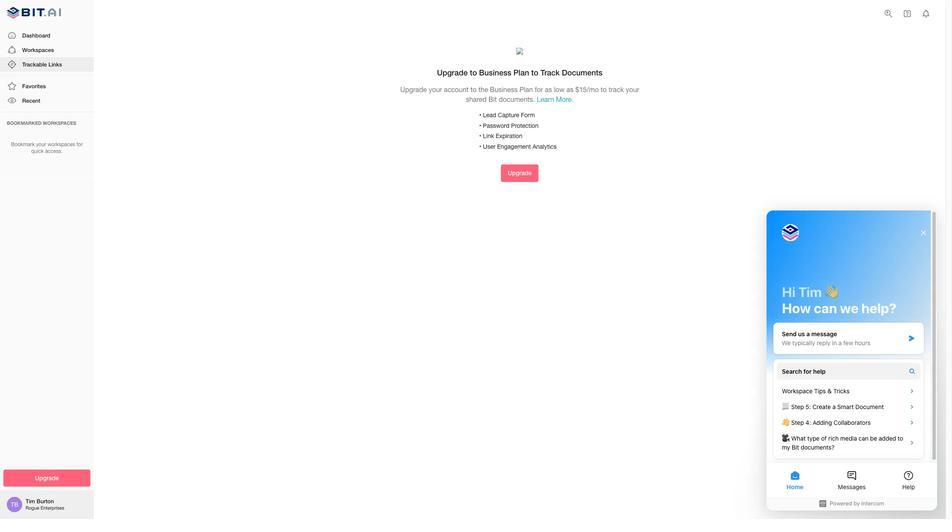 Task type: describe. For each thing, give the bounding box(es) containing it.
learn more. link
[[537, 96, 574, 103]]

form
[[521, 112, 535, 119]]

workspaces
[[48, 141, 75, 147]]

upgrade to business plan to track documents
[[437, 68, 603, 77]]

dashboard
[[22, 32, 50, 39]]

tim burton rogue enterprises
[[26, 498, 64, 511]]

$15/mo
[[576, 86, 599, 93]]

trackable links
[[22, 61, 62, 68]]

enterprises
[[41, 506, 64, 511]]

learn
[[537, 96, 554, 103]]

more.
[[556, 96, 574, 103]]

documents
[[562, 68, 603, 77]]

lead
[[483, 112, 496, 119]]

bookmark your workspaces for quick access.
[[11, 141, 83, 155]]

account
[[444, 86, 469, 93]]

tim
[[26, 498, 35, 505]]

low
[[554, 86, 565, 93]]

upgrade your account to the business plan for as low as $15/mo to track your shared bit documents.
[[400, 86, 639, 103]]

workspaces
[[22, 46, 54, 53]]

1 as from the left
[[545, 86, 552, 93]]

plan inside the upgrade your account to the business plan for as low as $15/mo to track your shared bit documents.
[[520, 86, 533, 93]]

burton
[[37, 498, 54, 505]]

rogue
[[26, 506, 39, 511]]

learn more.
[[537, 96, 574, 103]]

trackable
[[22, 61, 47, 68]]

business inside the upgrade your account to the business plan for as low as $15/mo to track your shared bit documents.
[[490, 86, 518, 93]]

2 horizontal spatial your
[[626, 86, 639, 93]]

capture
[[498, 112, 519, 119]]

bookmarked
[[7, 120, 42, 126]]

the
[[479, 86, 488, 93]]

0 vertical spatial plan
[[514, 68, 529, 77]]

workspaces button
[[0, 43, 94, 57]]



Task type: vqa. For each thing, say whether or not it's contained in the screenshot.
for inside the Upgrade your account to the Business Plan for as low as $15/mo to track your shared Bit documents.
yes



Task type: locate. For each thing, give the bounding box(es) containing it.
your right track
[[626, 86, 639, 93]]

documents.
[[499, 96, 535, 103]]

bookmark
[[11, 141, 35, 147]]

dialog
[[767, 211, 937, 511]]

3 • from the top
[[479, 133, 481, 140]]

•
[[479, 112, 481, 119], [479, 122, 481, 129], [479, 133, 481, 140], [479, 143, 481, 150]]

4 • from the top
[[479, 143, 481, 150]]

• lead capture form • password protection • link expiration • user engagement analytics
[[479, 112, 557, 150]]

1 horizontal spatial upgrade button
[[501, 165, 539, 182]]

as up learn
[[545, 86, 552, 93]]

upgrade button
[[501, 165, 539, 182], [3, 470, 90, 487]]

bit
[[489, 96, 497, 103]]

0 vertical spatial business
[[479, 68, 512, 77]]

for right workspaces
[[77, 141, 83, 147]]

business
[[479, 68, 512, 77], [490, 86, 518, 93]]

1 horizontal spatial for
[[535, 86, 543, 93]]

business up bit
[[490, 86, 518, 93]]

your inside bookmark your workspaces for quick access.
[[36, 141, 46, 147]]

quick
[[31, 149, 44, 155]]

recent
[[22, 97, 40, 104]]

track
[[541, 68, 560, 77]]

analytics
[[533, 143, 557, 150]]

1 vertical spatial business
[[490, 86, 518, 93]]

• left link
[[479, 133, 481, 140]]

• left the user
[[479, 143, 481, 150]]

0 vertical spatial upgrade button
[[501, 165, 539, 182]]

your for for
[[36, 141, 46, 147]]

link
[[483, 133, 494, 140]]

dashboard button
[[0, 28, 94, 43]]

favorites button
[[0, 79, 94, 94]]

as right low on the top
[[567, 86, 574, 93]]

your up quick
[[36, 141, 46, 147]]

engagement
[[497, 143, 531, 150]]

your for to
[[429, 86, 442, 93]]

for inside bookmark your workspaces for quick access.
[[77, 141, 83, 147]]

links
[[48, 61, 62, 68]]

plan
[[514, 68, 529, 77], [520, 86, 533, 93]]

password
[[483, 122, 510, 129]]

0 horizontal spatial as
[[545, 86, 552, 93]]

expiration
[[496, 133, 523, 140]]

bookmarked workspaces
[[7, 120, 76, 126]]

upgrade button down the engagement
[[501, 165, 539, 182]]

2 as from the left
[[567, 86, 574, 93]]

for
[[535, 86, 543, 93], [77, 141, 83, 147]]

recent button
[[0, 94, 94, 108]]

favorites
[[22, 83, 46, 90]]

0 horizontal spatial your
[[36, 141, 46, 147]]

1 horizontal spatial as
[[567, 86, 574, 93]]

upgrade inside the upgrade your account to the business plan for as low as $15/mo to track your shared bit documents.
[[400, 86, 427, 93]]

plan up the upgrade your account to the business plan for as low as $15/mo to track your shared bit documents.
[[514, 68, 529, 77]]

plan up the documents.
[[520, 86, 533, 93]]

1 horizontal spatial your
[[429, 86, 442, 93]]

0 horizontal spatial upgrade button
[[3, 470, 90, 487]]

0 horizontal spatial for
[[77, 141, 83, 147]]

as
[[545, 86, 552, 93], [567, 86, 574, 93]]

business up the
[[479, 68, 512, 77]]

• left lead
[[479, 112, 481, 119]]

shared
[[466, 96, 487, 103]]

your
[[429, 86, 442, 93], [626, 86, 639, 93], [36, 141, 46, 147]]

your left account
[[429, 86, 442, 93]]

access.
[[45, 149, 63, 155]]

for inside the upgrade your account to the business plan for as low as $15/mo to track your shared bit documents.
[[535, 86, 543, 93]]

track
[[609, 86, 624, 93]]

trackable links button
[[0, 57, 94, 72]]

1 vertical spatial for
[[77, 141, 83, 147]]

protection
[[511, 122, 539, 129]]

• left password in the right top of the page
[[479, 122, 481, 129]]

1 • from the top
[[479, 112, 481, 119]]

1 vertical spatial plan
[[520, 86, 533, 93]]

0 vertical spatial for
[[535, 86, 543, 93]]

user
[[483, 143, 496, 150]]

workspaces
[[43, 120, 76, 126]]

2 • from the top
[[479, 122, 481, 129]]

to
[[470, 68, 477, 77], [531, 68, 539, 77], [471, 86, 477, 93], [601, 86, 607, 93]]

tb
[[11, 502, 18, 508]]

1 vertical spatial upgrade button
[[3, 470, 90, 487]]

for up learn
[[535, 86, 543, 93]]

upgrade
[[437, 68, 468, 77], [400, 86, 427, 93], [508, 169, 532, 177], [35, 474, 59, 482]]

upgrade button up burton
[[3, 470, 90, 487]]



